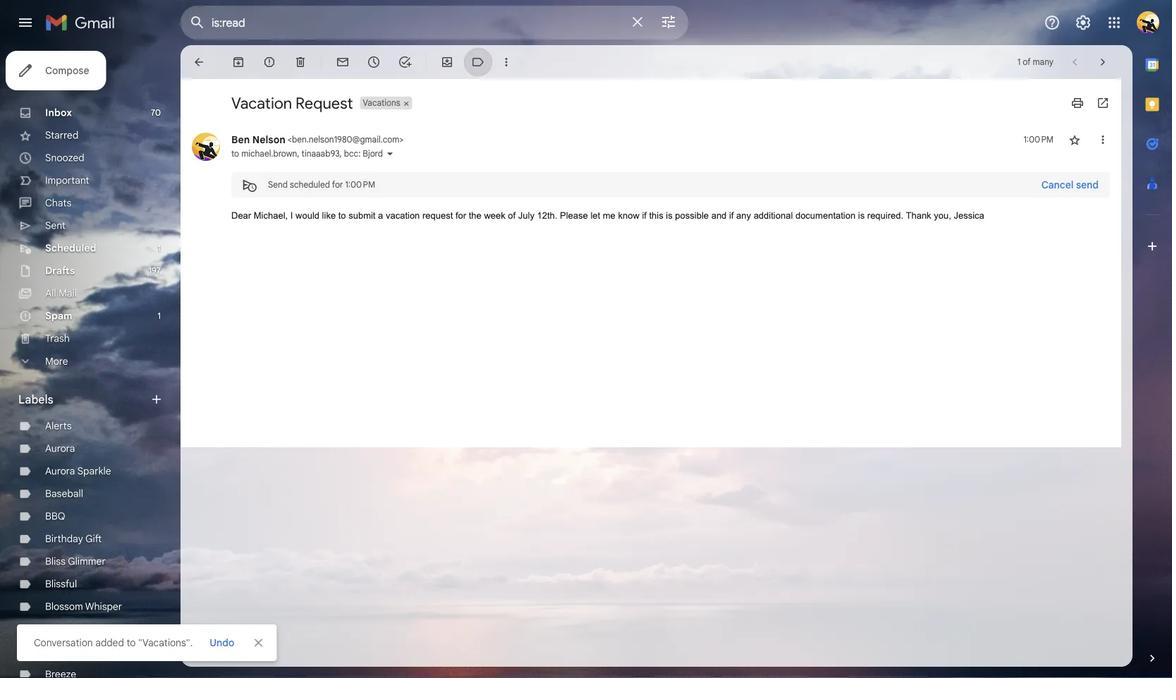 Task type: vqa. For each thing, say whether or not it's contained in the screenshot.
row containing Ximmy
no



Task type: locate. For each thing, give the bounding box(es) containing it.
aurora down aurora link
[[45, 465, 75, 477]]

breakfast link
[[45, 646, 88, 658]]

starred link
[[45, 129, 79, 141]]

of
[[1023, 57, 1031, 67], [508, 210, 516, 221]]

alert
[[17, 32, 1150, 661]]

1 for scheduled
[[158, 243, 161, 254]]

70
[[151, 108, 161, 118]]

labels image
[[471, 55, 486, 69]]

conversation added to "vacations".
[[34, 637, 193, 649]]

1 , from the left
[[297, 149, 300, 159]]

baseball link
[[45, 488, 83, 500]]

aurora link
[[45, 442, 75, 455]]

1:00 pm
[[1024, 134, 1054, 145], [345, 180, 375, 190]]

is right this
[[666, 210, 673, 221]]

1 vertical spatial 1:00 pm
[[345, 180, 375, 190]]

additional
[[754, 210, 793, 221]]

ben.nelson1980@gmail.com
[[292, 134, 400, 145]]

cancel
[[1042, 179, 1074, 191]]

, left tinaaab93 on the left of page
[[297, 149, 300, 159]]

, left bcc:
[[340, 149, 342, 159]]

1 up 197
[[158, 243, 161, 254]]

1:00 pm cell
[[1024, 133, 1054, 147]]

the
[[469, 210, 482, 221]]

request
[[423, 210, 453, 221]]

michael.brown
[[241, 149, 297, 159]]

snooze image
[[367, 55, 381, 69]]

1 horizontal spatial of
[[1023, 57, 1031, 67]]

0 horizontal spatial of
[[508, 210, 516, 221]]

1 horizontal spatial if
[[730, 210, 734, 221]]

more image
[[500, 55, 514, 69]]

birthday gift link
[[45, 533, 102, 545]]

starred
[[45, 129, 79, 141]]

more button
[[0, 350, 169, 373]]

for left "the"
[[456, 210, 467, 221]]

0 horizontal spatial ,
[[297, 149, 300, 159]]

1 is from the left
[[666, 210, 673, 221]]

0 horizontal spatial if
[[642, 210, 647, 221]]

for right scheduled
[[332, 180, 343, 190]]

1 horizontal spatial is
[[859, 210, 865, 221]]

2 horizontal spatial to
[[339, 210, 346, 221]]

possible
[[676, 210, 709, 221]]

<
[[288, 134, 292, 145]]

not starred image
[[1068, 133, 1083, 147]]

ben nelson < ben.nelson1980@gmail.com >
[[231, 133, 404, 146]]

inbox link
[[45, 107, 72, 119]]

tab list
[[1133, 45, 1173, 627]]

aurora down alerts
[[45, 442, 75, 455]]

vacations
[[363, 98, 401, 108]]

chats link
[[45, 197, 72, 209]]

like
[[322, 210, 336, 221]]

0 horizontal spatial to
[[127, 637, 136, 649]]

of left july
[[508, 210, 516, 221]]

to right added
[[127, 637, 136, 649]]

0 horizontal spatial is
[[666, 210, 673, 221]]

for
[[332, 180, 343, 190], [456, 210, 467, 221]]

1 left many
[[1018, 57, 1021, 67]]

if left this
[[642, 210, 647, 221]]

1 horizontal spatial to
[[231, 149, 239, 159]]

1 vertical spatial to
[[339, 210, 346, 221]]

2 is from the left
[[859, 210, 865, 221]]

2 aurora from the top
[[45, 465, 75, 477]]

drafts
[[45, 265, 75, 277]]

"vacations".
[[138, 637, 193, 649]]

of left many
[[1023, 57, 1031, 67]]

to right like
[[339, 210, 346, 221]]

is left required.
[[859, 210, 865, 221]]

1 horizontal spatial 1:00 pm
[[1024, 134, 1054, 145]]

0 vertical spatial 1:00 pm
[[1024, 134, 1054, 145]]

>
[[400, 134, 404, 145]]

thank
[[907, 210, 932, 221]]

conversation
[[34, 637, 93, 649]]

main menu image
[[17, 14, 34, 31]]

1 horizontal spatial ,
[[340, 149, 342, 159]]

let
[[591, 210, 601, 221]]

0 vertical spatial aurora
[[45, 442, 75, 455]]

1:00 pm left not starred checkbox
[[1024, 134, 1054, 145]]

all
[[45, 287, 56, 300]]

,
[[297, 149, 300, 159], [340, 149, 342, 159]]

mark as unread image
[[336, 55, 350, 69]]

aurora sparkle
[[45, 465, 111, 477]]

inbox
[[45, 107, 72, 119]]

0 vertical spatial for
[[332, 180, 343, 190]]

1 aurora from the top
[[45, 442, 75, 455]]

would
[[296, 210, 320, 221]]

report spam image
[[263, 55, 277, 69]]

Not starred checkbox
[[1068, 133, 1083, 147]]

bliss
[[45, 555, 66, 568]]

197
[[149, 266, 161, 276]]

1 vertical spatial aurora
[[45, 465, 75, 477]]

book club
[[45, 623, 91, 636]]

ben nelson cell
[[231, 133, 404, 146]]

sent
[[45, 219, 66, 232]]

None search field
[[181, 6, 689, 40]]

1:00 pm up 'submit'
[[345, 180, 375, 190]]

0 vertical spatial of
[[1023, 57, 1031, 67]]

dear michael, i would like to submit a vacation request for the week of july 12th. please let me know if this is possible and if any additional documentation is required. thank you, jessica
[[231, 210, 985, 221]]

michael,
[[254, 210, 288, 221]]

aurora for aurora sparkle
[[45, 465, 75, 477]]

undo link
[[204, 630, 240, 656]]

to michael.brown , tinaaab93 , bcc: bjord
[[231, 149, 383, 159]]

breakfast
[[45, 646, 88, 658]]

2 , from the left
[[340, 149, 342, 159]]

to
[[231, 149, 239, 159], [339, 210, 346, 221], [127, 637, 136, 649]]

1 horizontal spatial for
[[456, 210, 467, 221]]

bcc:
[[344, 149, 361, 159]]

support image
[[1044, 14, 1061, 31]]

search mail image
[[185, 10, 210, 35]]

to down ben
[[231, 149, 239, 159]]

sparkle
[[77, 465, 111, 477]]

and
[[712, 210, 727, 221]]

if left any
[[730, 210, 734, 221]]

1 vertical spatial 1
[[158, 243, 161, 254]]

club
[[70, 623, 91, 636]]

gmail image
[[45, 8, 122, 37]]

2 vertical spatial 1
[[158, 311, 161, 321]]

0 vertical spatial to
[[231, 149, 239, 159]]

aurora
[[45, 442, 75, 455], [45, 465, 75, 477]]

blossom whisper
[[45, 601, 122, 613]]

is
[[666, 210, 673, 221], [859, 210, 865, 221]]

scheduled
[[290, 180, 330, 190]]

undo
[[210, 637, 235, 649]]

please
[[560, 210, 588, 221]]

send
[[268, 180, 288, 190]]

1 down 197
[[158, 311, 161, 321]]

1
[[1018, 57, 1021, 67], [158, 243, 161, 254], [158, 311, 161, 321]]

snoozed
[[45, 152, 84, 164]]

jessica
[[954, 210, 985, 221]]

show details image
[[386, 150, 394, 158]]

important link
[[45, 174, 89, 187]]



Task type: describe. For each thing, give the bounding box(es) containing it.
move to inbox image
[[440, 55, 454, 69]]

baseball
[[45, 488, 83, 500]]

tinaaab93
[[302, 149, 340, 159]]

i
[[291, 210, 293, 221]]

aurora for aurora link
[[45, 442, 75, 455]]

drafts link
[[45, 265, 75, 277]]

a
[[378, 210, 383, 221]]

blossom
[[45, 601, 83, 613]]

important
[[45, 174, 89, 187]]

1 vertical spatial for
[[456, 210, 467, 221]]

1 vertical spatial of
[[508, 210, 516, 221]]

bliss glimmer link
[[45, 555, 106, 568]]

cancel send
[[1042, 179, 1100, 191]]

sent link
[[45, 219, 66, 232]]

request
[[296, 93, 353, 113]]

week
[[484, 210, 506, 221]]

spam
[[45, 310, 72, 322]]

2 vertical spatial to
[[127, 637, 136, 649]]

bjord
[[363, 149, 383, 159]]

advanced search options image
[[655, 8, 683, 36]]

settings image
[[1076, 14, 1092, 31]]

vacation request
[[231, 93, 353, 113]]

alerts
[[45, 420, 72, 432]]

compose button
[[6, 51, 106, 90]]

trash
[[45, 332, 70, 345]]

alerts link
[[45, 420, 72, 432]]

scheduled link
[[45, 242, 96, 254]]

blossom whisper link
[[45, 601, 122, 613]]

know
[[619, 210, 640, 221]]

ben
[[231, 133, 250, 146]]

aurora sparkle link
[[45, 465, 111, 477]]

clear search image
[[624, 8, 652, 36]]

bbq
[[45, 510, 65, 523]]

blissful
[[45, 578, 77, 590]]

delete image
[[294, 55, 308, 69]]

1 if from the left
[[642, 210, 647, 221]]

vacations button
[[360, 97, 402, 109]]

bliss glimmer
[[45, 555, 106, 568]]

chats
[[45, 197, 72, 209]]

required.
[[868, 210, 904, 221]]

mail
[[59, 287, 77, 300]]

0 vertical spatial 1
[[1018, 57, 1021, 67]]

labels heading
[[18, 392, 150, 407]]

labels
[[18, 392, 53, 407]]

gift
[[85, 533, 102, 545]]

older image
[[1097, 55, 1111, 69]]

0 horizontal spatial for
[[332, 180, 343, 190]]

more
[[45, 355, 68, 368]]

compose
[[45, 64, 89, 77]]

all mail link
[[45, 287, 77, 300]]

submit
[[349, 210, 376, 221]]

snoozed link
[[45, 152, 84, 164]]

blissful link
[[45, 578, 77, 590]]

you,
[[935, 210, 952, 221]]

added
[[95, 637, 124, 649]]

this
[[650, 210, 664, 221]]

send
[[1077, 179, 1100, 191]]

nelson
[[253, 133, 286, 146]]

birthday gift
[[45, 533, 102, 545]]

send scheduled for 1:00 pm
[[268, 180, 375, 190]]

back to search results image
[[192, 55, 206, 69]]

1 for spam
[[158, 311, 161, 321]]

july
[[519, 210, 535, 221]]

labels navigation
[[0, 45, 181, 678]]

birthday
[[45, 533, 83, 545]]

alert containing conversation added to "vacations".
[[17, 32, 1150, 661]]

spam link
[[45, 310, 72, 322]]

vacation
[[231, 93, 292, 113]]

book club link
[[45, 623, 91, 636]]

scheduled
[[45, 242, 96, 254]]

add to tasks image
[[398, 55, 412, 69]]

archive image
[[231, 55, 246, 69]]

dear
[[231, 210, 251, 221]]

trash link
[[45, 332, 70, 345]]

vacation
[[386, 210, 420, 221]]

bbq link
[[45, 510, 65, 523]]

all mail
[[45, 287, 77, 300]]

12th.
[[537, 210, 558, 221]]

0 horizontal spatial 1:00 pm
[[345, 180, 375, 190]]

documentation
[[796, 210, 856, 221]]

2 if from the left
[[730, 210, 734, 221]]

me
[[603, 210, 616, 221]]

Search mail text field
[[212, 16, 621, 30]]

book
[[45, 623, 68, 636]]



